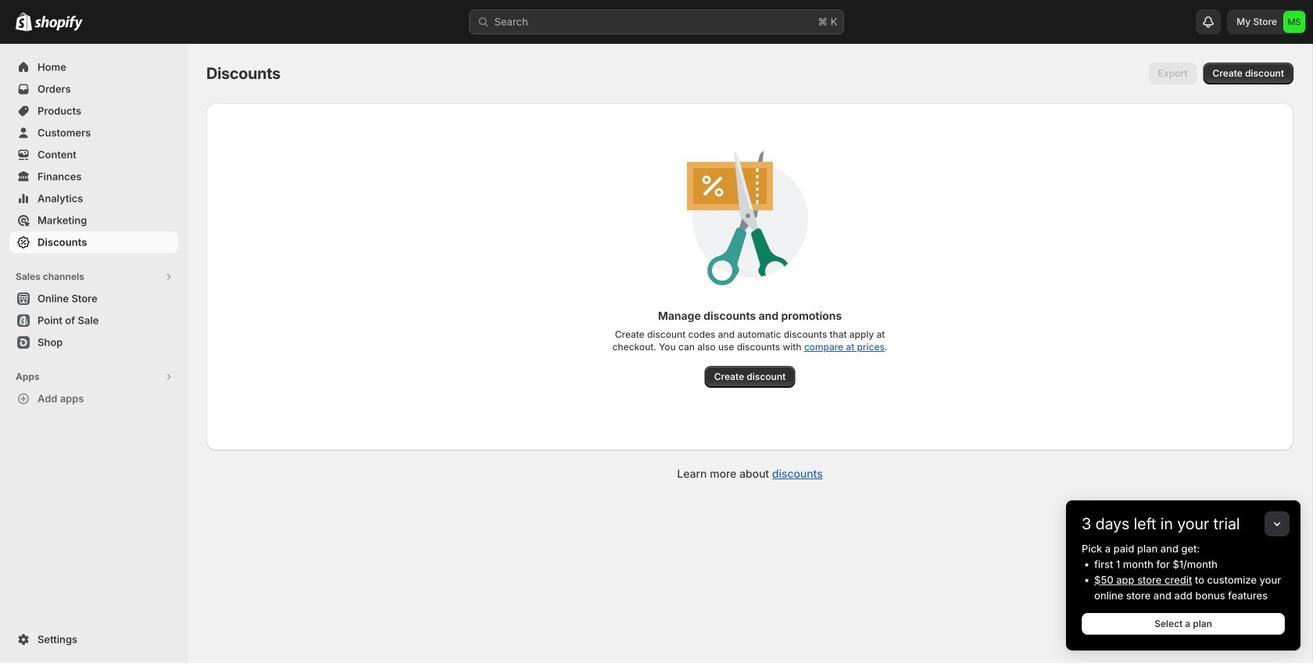 Task type: vqa. For each thing, say whether or not it's contained in the screenshot.
My Store ICON
yes



Task type: describe. For each thing, give the bounding box(es) containing it.
1 horizontal spatial shopify image
[[34, 15, 83, 31]]

my store image
[[1284, 11, 1306, 33]]



Task type: locate. For each thing, give the bounding box(es) containing it.
shopify image
[[16, 12, 32, 31], [34, 15, 83, 31]]

0 horizontal spatial shopify image
[[16, 12, 32, 31]]



